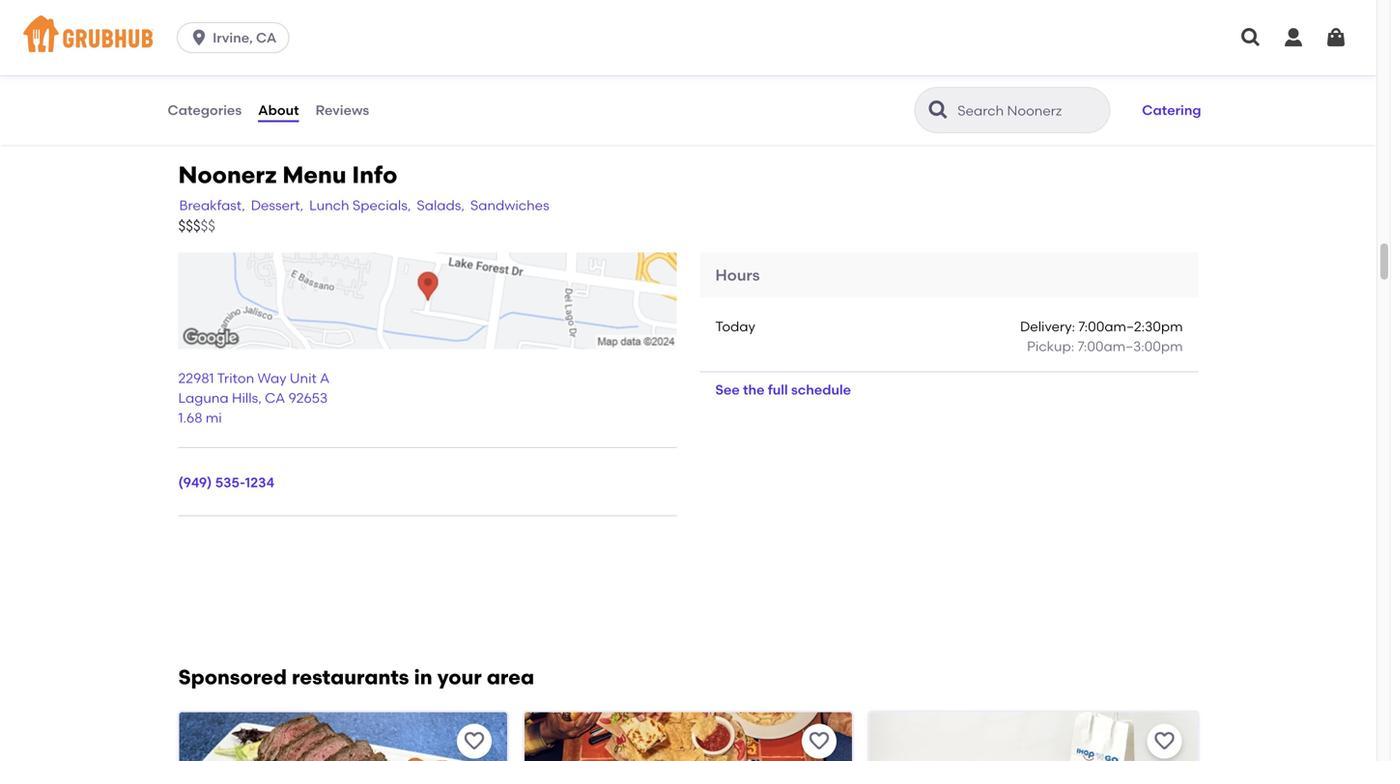 Task type: describe. For each thing, give the bounding box(es) containing it.
hills
[[232, 390, 258, 406]]

sandwiches
[[470, 197, 549, 213]]

delivery: 7:00am–2:30pm
[[1020, 318, 1183, 335]]

menu
[[283, 161, 346, 189]]

92653
[[288, 390, 328, 406]]

salads, button
[[416, 195, 466, 216]]

reviews
[[316, 102, 369, 118]]

noonerz
[[178, 161, 277, 189]]

save this restaurant image for 'save this restaurant' button for chili's logo
[[808, 730, 831, 753]]

full
[[768, 382, 788, 398]]

in
[[414, 665, 432, 690]]

2 horizontal spatial svg image
[[1325, 26, 1348, 49]]

$$$
[[178, 218, 201, 235]]

categories
[[168, 102, 242, 118]]

lunch specials, button
[[308, 195, 412, 216]]

,
[[258, 390, 262, 406]]

area
[[487, 665, 534, 690]]

search icon image
[[927, 99, 950, 122]]

dessert,
[[251, 197, 303, 213]]

sandwiches button
[[469, 195, 550, 216]]

1.68
[[178, 409, 202, 426]]

pickup: 7:00am–3:00pm
[[1027, 338, 1183, 354]]

(949) 535-1234
[[178, 474, 275, 491]]

chili's logo image
[[524, 713, 852, 761]]

specials,
[[353, 197, 411, 213]]

delivery:
[[1020, 318, 1075, 335]]

save this restaurant image for 'save this restaurant' button associated with "ihop logo"
[[1153, 730, 1176, 753]]

Search Noonerz search field
[[956, 101, 1104, 120]]

pickup:
[[1027, 338, 1075, 354]]

about button
[[257, 75, 300, 145]]

catering
[[1142, 102, 1201, 118]]

info
[[352, 161, 397, 189]]

unit
[[290, 370, 317, 387]]

(949) 535-1234 button
[[178, 473, 275, 492]]

save this restaurant button for del frisco's grille logo
[[457, 724, 492, 759]]

categories button
[[167, 75, 243, 145]]

1234
[[245, 474, 275, 491]]

breakfast, button
[[178, 195, 246, 216]]

22981
[[178, 370, 214, 387]]

lunch
[[309, 197, 349, 213]]

7:00am–2:30pm
[[1079, 318, 1183, 335]]

$$$$$
[[178, 218, 215, 235]]

save this restaurant image for 'save this restaurant' button related to del frisco's grille logo
[[463, 730, 486, 753]]

reviews button
[[315, 75, 370, 145]]

(949)
[[178, 474, 212, 491]]



Task type: vqa. For each thing, say whether or not it's contained in the screenshot.
CA inside button
yes



Task type: locate. For each thing, give the bounding box(es) containing it.
restaurants
[[292, 665, 409, 690]]

dessert, button
[[250, 195, 304, 216]]

sponsored
[[178, 665, 287, 690]]

22981 triton way unit a laguna hills , ca 92653 1.68 mi
[[178, 370, 330, 426]]

see the full schedule
[[715, 382, 851, 398]]

2 save this restaurant image from the left
[[808, 730, 831, 753]]

breakfast,
[[179, 197, 245, 213]]

about
[[258, 102, 299, 118]]

0 vertical spatial ca
[[256, 29, 277, 46]]

svg image
[[1240, 26, 1263, 49], [1325, 26, 1348, 49], [189, 28, 209, 47]]

1 save this restaurant button from the left
[[457, 724, 492, 759]]

1 horizontal spatial save this restaurant image
[[808, 730, 831, 753]]

3 save this restaurant image from the left
[[1153, 730, 1176, 753]]

irvine,
[[213, 29, 253, 46]]

your
[[437, 665, 482, 690]]

0 horizontal spatial save this restaurant button
[[457, 724, 492, 759]]

ca right irvine,
[[256, 29, 277, 46]]

noonerz menu info
[[178, 161, 397, 189]]

save this restaurant button
[[457, 724, 492, 759], [802, 724, 837, 759], [1147, 724, 1182, 759]]

1 horizontal spatial svg image
[[1240, 26, 1263, 49]]

salads,
[[417, 197, 465, 213]]

1 horizontal spatial save this restaurant button
[[802, 724, 837, 759]]

svg image right svg image at right
[[1325, 26, 1348, 49]]

2 horizontal spatial save this restaurant button
[[1147, 724, 1182, 759]]

the
[[743, 382, 765, 398]]

save this restaurant image
[[463, 730, 486, 753], [808, 730, 831, 753], [1153, 730, 1176, 753]]

sponsored restaurants in your area
[[178, 665, 534, 690]]

see the full schedule button
[[700, 372, 867, 407]]

3 save this restaurant button from the left
[[1147, 724, 1182, 759]]

catering button
[[1134, 89, 1210, 131]]

breakfast, dessert, lunch specials, salads, sandwiches
[[179, 197, 549, 213]]

ca inside the 22981 triton way unit a laguna hills , ca 92653 1.68 mi
[[265, 390, 285, 406]]

way
[[257, 370, 287, 387]]

irvine, ca button
[[177, 22, 297, 53]]

ca
[[256, 29, 277, 46], [265, 390, 285, 406]]

main navigation navigation
[[0, 0, 1377, 75]]

svg image
[[1282, 26, 1305, 49]]

schedule
[[791, 382, 851, 398]]

svg image left irvine,
[[189, 28, 209, 47]]

mi
[[206, 409, 222, 426]]

0 horizontal spatial svg image
[[189, 28, 209, 47]]

ihop logo image
[[870, 713, 1197, 761]]

1 save this restaurant image from the left
[[463, 730, 486, 753]]

0 horizontal spatial save this restaurant image
[[463, 730, 486, 753]]

hours
[[715, 266, 760, 284]]

535-
[[215, 474, 245, 491]]

svg image left svg image at right
[[1240, 26, 1263, 49]]

triton
[[217, 370, 254, 387]]

ca inside button
[[256, 29, 277, 46]]

1 vertical spatial ca
[[265, 390, 285, 406]]

irvine, ca
[[213, 29, 277, 46]]

del frisco's grille logo image
[[179, 713, 507, 761]]

7:00am–3:00pm
[[1078, 338, 1183, 354]]

save this restaurant button for chili's logo
[[802, 724, 837, 759]]

ca right the ,
[[265, 390, 285, 406]]

see
[[715, 382, 740, 398]]

2 save this restaurant button from the left
[[802, 724, 837, 759]]

laguna
[[178, 390, 229, 406]]

today
[[715, 318, 755, 335]]

save this restaurant button for "ihop logo"
[[1147, 724, 1182, 759]]

a
[[320, 370, 330, 387]]

2 horizontal spatial save this restaurant image
[[1153, 730, 1176, 753]]

svg image inside irvine, ca button
[[189, 28, 209, 47]]



